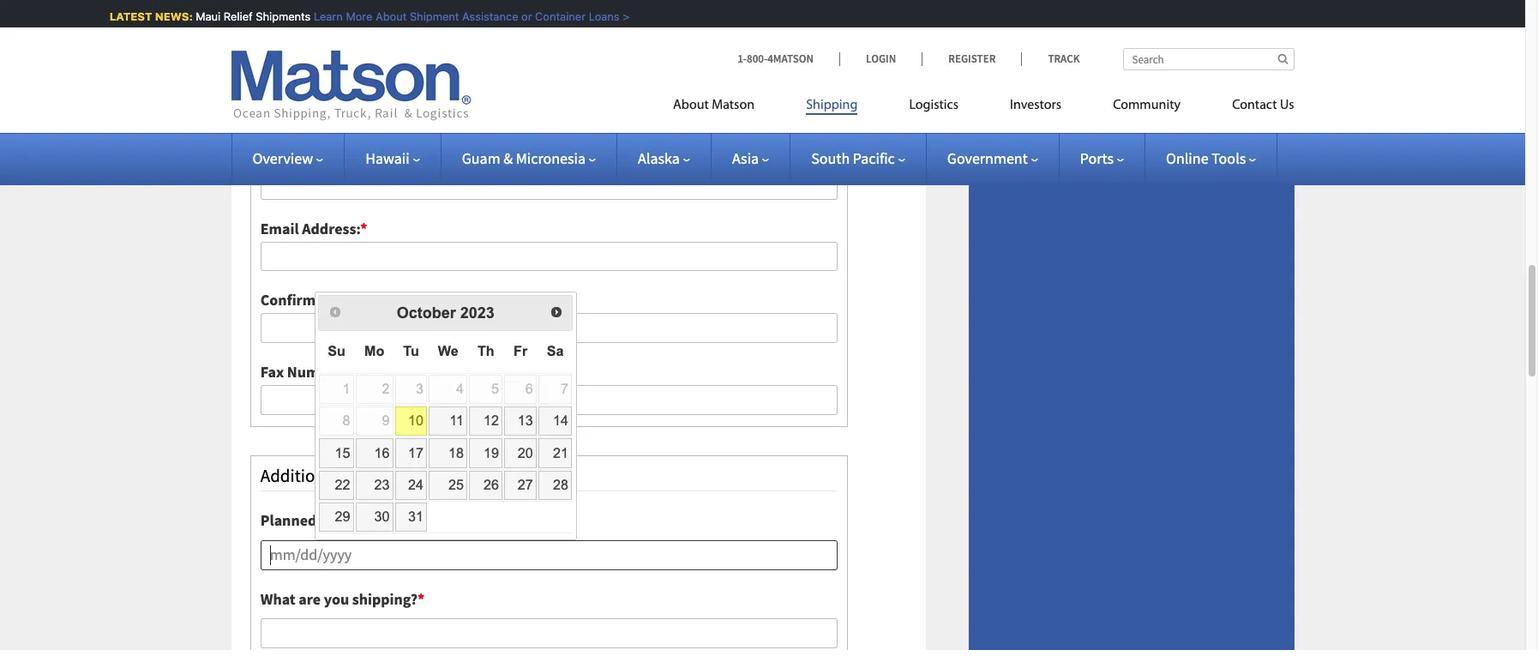 Task type: describe. For each thing, give the bounding box(es) containing it.
8
[[343, 413, 350, 428]]

move:
[[370, 510, 412, 530]]

27
[[518, 477, 533, 492]]

online tools link
[[1167, 148, 1257, 168]]

container
[[530, 9, 581, 23]]

0 vertical spatial address:
[[302, 219, 361, 238]]

we
[[438, 343, 459, 359]]

hawaii link
[[366, 148, 420, 168]]

name:
[[261, 68, 304, 88]]

21
[[553, 445, 569, 460]]

phone number: *
[[261, 147, 374, 167]]

login
[[866, 51, 897, 66]]

news:
[[150, 9, 188, 23]]

shipper
[[261, 22, 320, 45]]

31
[[408, 509, 424, 524]]

* up tu
[[419, 290, 426, 310]]

* down shipper
[[304, 68, 311, 88]]

13
[[518, 413, 533, 428]]

of
[[353, 510, 367, 530]]

>
[[618, 9, 625, 23]]

19
[[484, 445, 499, 460]]

23 link
[[356, 471, 393, 500]]

logistics link
[[884, 90, 985, 125]]

relief
[[219, 9, 248, 23]]

22 link
[[319, 471, 354, 500]]

20
[[518, 445, 533, 460]]

logistics
[[910, 99, 959, 112]]

19 link
[[469, 439, 503, 468]]

12 link
[[469, 406, 503, 436]]

31 link
[[395, 503, 427, 532]]

search image
[[1278, 53, 1289, 64]]

2023
[[460, 304, 495, 322]]

blue matson logo with ocean, shipping, truck, rail and logistics written beneath it. image
[[231, 51, 471, 121]]

south pacific link
[[812, 148, 906, 168]]

* right the 30
[[412, 510, 419, 530]]

23
[[374, 477, 390, 492]]

&
[[504, 148, 513, 168]]

0 horizontal spatial contact
[[323, 22, 382, 45]]

29 link
[[319, 503, 354, 532]]

login link
[[840, 51, 922, 66]]

more
[[341, 9, 368, 23]]

1 vertical spatial address:
[[361, 290, 419, 310]]

15
[[335, 445, 350, 460]]

Search search field
[[1123, 48, 1295, 70]]

ports
[[1081, 148, 1114, 168]]

0 vertical spatial information
[[386, 22, 475, 45]]

are
[[299, 589, 321, 609]]

confirm
[[261, 290, 316, 310]]

17
[[408, 445, 424, 460]]

0 vertical spatial email
[[261, 219, 299, 238]]

27 link
[[505, 471, 537, 500]]

confirm email address: *
[[261, 290, 426, 310]]

latest
[[105, 9, 147, 23]]

1 vertical spatial email
[[319, 290, 357, 310]]

1-800-4matson
[[738, 51, 814, 66]]

investors
[[1010, 99, 1062, 112]]

community
[[1113, 99, 1181, 112]]

sa
[[547, 343, 564, 359]]

* down blue matson logo with ocean, shipping, truck, rail and logistics written beneath it.
[[367, 147, 374, 167]]

register link
[[922, 51, 1022, 66]]

track link
[[1022, 51, 1080, 66]]

register
[[949, 51, 996, 66]]

5
[[492, 381, 499, 396]]

0 vertical spatial about
[[371, 9, 402, 23]]

30
[[374, 509, 390, 524]]

17 link
[[395, 439, 427, 468]]

micronesia
[[516, 148, 586, 168]]

shipping?
[[352, 589, 418, 609]]

tools
[[1212, 148, 1247, 168]]

1
[[343, 381, 350, 396]]

or
[[517, 9, 527, 23]]

1-800-4matson link
[[738, 51, 840, 66]]

south
[[812, 148, 850, 168]]

asia link
[[732, 148, 770, 168]]

fr
[[514, 343, 528, 359]]

guam & micronesia link
[[462, 148, 596, 168]]

online tools
[[1167, 148, 1247, 168]]

contact inside the top menu navigation
[[1233, 99, 1278, 112]]

alaska
[[638, 148, 680, 168]]

26
[[484, 477, 499, 492]]

1 vertical spatial information
[[342, 464, 432, 488]]

investors link
[[985, 90, 1088, 125]]

additional information
[[261, 464, 432, 488]]

phone
[[261, 147, 304, 167]]

1-
[[738, 51, 747, 66]]

us
[[1281, 99, 1295, 112]]



Task type: vqa. For each thing, say whether or not it's contained in the screenshot.
NEWS:
yes



Task type: locate. For each thing, give the bounding box(es) containing it.
30 link
[[356, 503, 393, 532]]

october
[[397, 304, 456, 322]]

mo
[[365, 343, 385, 359]]

7
[[561, 381, 569, 396]]

alaska link
[[638, 148, 690, 168]]

contact left us
[[1233, 99, 1278, 112]]

learn
[[309, 9, 338, 23]]

0 vertical spatial number:
[[307, 147, 367, 167]]

800-
[[747, 51, 768, 66]]

25
[[449, 477, 464, 492]]

6
[[526, 381, 533, 396]]

address: up mo
[[361, 290, 419, 310]]

government link
[[948, 148, 1039, 168]]

22
[[335, 477, 350, 492]]

0 horizontal spatial email
[[261, 219, 299, 238]]

track
[[1049, 51, 1080, 66]]

10 link
[[395, 406, 427, 436]]

shipper contact information
[[261, 22, 475, 45]]

1 horizontal spatial about
[[673, 99, 709, 112]]

10
[[408, 413, 424, 428]]

asia
[[732, 148, 759, 168]]

mm/dd/yyyy text field
[[261, 540, 838, 570]]

1 horizontal spatial email
[[319, 290, 357, 310]]

None text field
[[261, 98, 838, 128]]

21 link
[[539, 439, 572, 468]]

shipping link
[[781, 90, 884, 125]]

contact us
[[1233, 99, 1295, 112]]

contact up blue matson logo with ocean, shipping, truck, rail and logistics written beneath it.
[[323, 22, 382, 45]]

date
[[320, 510, 350, 530]]

th
[[478, 343, 495, 359]]

shipment
[[405, 9, 454, 23]]

11 link
[[429, 406, 468, 436]]

25 link
[[429, 471, 468, 500]]

number: right "phone"
[[307, 147, 367, 167]]

south pacific
[[812, 148, 895, 168]]

pacific
[[853, 148, 895, 168]]

28 link
[[539, 471, 572, 500]]

email address: *
[[261, 219, 368, 238]]

name: *
[[261, 68, 311, 88]]

11
[[450, 413, 464, 428]]

fax
[[261, 362, 284, 382]]

information
[[386, 22, 475, 45], [342, 464, 432, 488]]

None search field
[[1123, 48, 1295, 70]]

24 link
[[395, 471, 427, 500]]

overview
[[253, 148, 313, 168]]

online
[[1167, 148, 1209, 168]]

email right confirm at the left of the page
[[319, 290, 357, 310]]

1 vertical spatial about
[[673, 99, 709, 112]]

planned
[[261, 510, 317, 530]]

None text field
[[261, 619, 838, 649]]

0 horizontal spatial about
[[371, 9, 402, 23]]

learn more about shipment assistance or container loans > link
[[309, 9, 625, 23]]

* down 31 link
[[418, 589, 425, 609]]

*
[[304, 68, 311, 88], [367, 147, 374, 167], [361, 219, 368, 238], [419, 290, 426, 310], [347, 362, 354, 382], [412, 510, 419, 530], [418, 589, 425, 609]]

about matson
[[673, 99, 755, 112]]

2
[[382, 381, 390, 396]]

community link
[[1088, 90, 1207, 125]]

16
[[374, 445, 390, 460]]

shipping
[[806, 99, 858, 112]]

top menu navigation
[[673, 90, 1295, 125]]

contact us link
[[1207, 90, 1295, 125]]

about inside about matson link
[[673, 99, 709, 112]]

fax number: *
[[261, 362, 354, 382]]

number: down su
[[287, 362, 347, 382]]

email down the overview
[[261, 219, 299, 238]]

overview link
[[253, 148, 324, 168]]

4matson
[[768, 51, 814, 66]]

1 horizontal spatial contact
[[1233, 99, 1278, 112]]

0 vertical spatial contact
[[323, 22, 382, 45]]

planned date of move: *
[[261, 510, 419, 530]]

about right more
[[371, 9, 402, 23]]

october 2023
[[397, 304, 495, 322]]

shipments
[[251, 9, 306, 23]]

14 link
[[539, 406, 572, 436]]

email
[[261, 219, 299, 238], [319, 290, 357, 310]]

loans
[[584, 9, 615, 23]]

3
[[416, 381, 424, 396]]

what
[[261, 589, 296, 609]]

address: up confirm email address: * on the left of page
[[302, 219, 361, 238]]

24
[[408, 477, 424, 492]]

additional
[[261, 464, 339, 488]]

number: for fax number:
[[287, 362, 347, 382]]

None email field
[[261, 242, 838, 271], [261, 313, 838, 343], [261, 242, 838, 271], [261, 313, 838, 343]]

26 link
[[469, 471, 503, 500]]

29
[[335, 509, 350, 524]]

13 link
[[505, 406, 537, 436]]

* down hawaii
[[361, 219, 368, 238]]

28
[[553, 477, 569, 492]]

tu
[[403, 343, 419, 359]]

about
[[371, 9, 402, 23], [673, 99, 709, 112]]

latest news: maui relief shipments learn more about shipment assistance or container loans >
[[105, 9, 625, 23]]

18
[[449, 445, 464, 460]]

None telephone field
[[261, 170, 838, 200], [261, 385, 838, 415], [261, 170, 838, 200], [261, 385, 838, 415]]

* left "2"
[[347, 362, 354, 382]]

ports link
[[1081, 148, 1124, 168]]

about left matson
[[673, 99, 709, 112]]

1 vertical spatial number:
[[287, 362, 347, 382]]

9
[[382, 413, 390, 428]]

you
[[324, 589, 349, 609]]

government
[[948, 148, 1028, 168]]

su
[[328, 343, 346, 359]]

number: for phone number:
[[307, 147, 367, 167]]

18 link
[[429, 439, 468, 468]]

1 vertical spatial contact
[[1233, 99, 1278, 112]]



